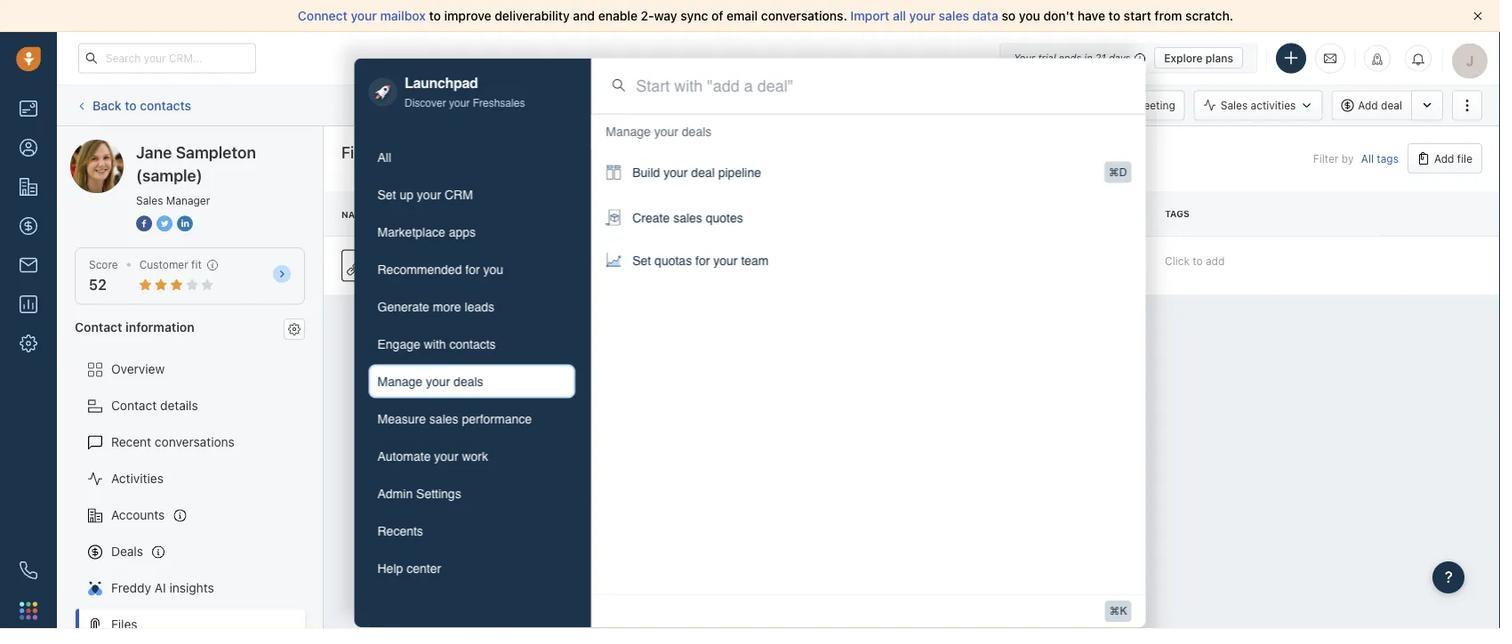 Task type: locate. For each thing, give the bounding box(es) containing it.
john smith
[[695, 259, 751, 272]]

contact
[[75, 319, 122, 334], [111, 398, 157, 413]]

deals
[[682, 125, 712, 139], [682, 125, 712, 139], [454, 374, 484, 388]]

k
[[1121, 605, 1128, 617]]

updates available. click to refresh.
[[700, 99, 875, 111]]

recommended for you
[[378, 262, 504, 276]]

quotas
[[655, 254, 692, 268]]

for inside list of options list box
[[696, 254, 710, 268]]

deals for list of options list box
[[682, 125, 712, 139]]

0 horizontal spatial you
[[484, 262, 504, 276]]

sales for sales manager
[[136, 194, 163, 206]]

admin settings button
[[369, 476, 576, 510]]

1 vertical spatial you
[[484, 262, 504, 276]]

add for add file
[[1435, 152, 1455, 165]]

1 vertical spatial sales
[[674, 211, 703, 225]]

facebook circled image
[[136, 214, 152, 233]]

work
[[462, 449, 488, 463]]

contact down 52
[[75, 319, 122, 334]]

linkedin circled image
[[177, 214, 193, 233]]

import
[[851, 8, 890, 23]]

1 horizontal spatial contacts
[[450, 337, 496, 351]]

sales activities button
[[1195, 90, 1332, 121], [1195, 90, 1323, 121]]

1 horizontal spatial sales
[[1221, 99, 1248, 112]]

2 vertical spatial sales
[[430, 411, 459, 426]]

marketplace apps
[[378, 225, 476, 239]]

sales inside button
[[430, 411, 459, 426]]

⌘ for d
[[1109, 166, 1120, 178]]

twitter circled image
[[157, 214, 173, 233]]

0 vertical spatial deal
[[1382, 99, 1403, 112]]

fit
[[191, 258, 202, 271]]

your
[[351, 8, 377, 23], [910, 8, 936, 23], [449, 96, 470, 109], [655, 125, 679, 139], [655, 125, 679, 139], [664, 166, 688, 180], [417, 187, 441, 201], [714, 254, 738, 268], [426, 374, 450, 388], [434, 449, 459, 463]]

all tags link
[[1362, 152, 1399, 165]]

manage your deals for list of options list box
[[606, 125, 712, 139]]

0 horizontal spatial sales
[[430, 411, 459, 426]]

21
[[1096, 52, 1107, 64]]

add deal button
[[1332, 90, 1412, 121]]

0 vertical spatial ⌘
[[1109, 166, 1120, 178]]

manage
[[606, 125, 651, 139], [606, 125, 651, 139], [378, 374, 423, 388]]

set left up at the left top
[[378, 187, 396, 201]]

activities
[[1251, 99, 1297, 112]]

all right by
[[1362, 152, 1375, 165]]

sales inside list of options list box
[[674, 211, 703, 225]]

set up your crm
[[378, 187, 473, 201]]

0 horizontal spatial contacts
[[140, 98, 191, 112]]

0 horizontal spatial sales
[[136, 194, 163, 206]]

add up all tags link
[[1359, 99, 1379, 112]]

52
[[89, 276, 107, 293]]

0 vertical spatial sales
[[1221, 99, 1248, 112]]

help center
[[378, 561, 441, 575]]

manage your deals inside list of options list box
[[606, 125, 712, 139]]

sales left activities
[[1221, 99, 1248, 112]]

how to attach files to contacts?
[[383, 257, 546, 270]]

1 horizontal spatial set
[[633, 254, 651, 268]]

help
[[378, 561, 403, 575]]

all inside button
[[378, 150, 392, 164]]

1 vertical spatial add
[[1435, 152, 1455, 165]]

sms button
[[942, 90, 1001, 121]]

add left file
[[1435, 152, 1455, 165]]

start
[[1124, 8, 1152, 23]]

meeting
[[1135, 99, 1176, 112]]

0 horizontal spatial set
[[378, 187, 396, 201]]

meeting button
[[1108, 90, 1186, 121]]

filter
[[1314, 152, 1339, 165]]

sales up facebook circled icon
[[136, 194, 163, 206]]

add file
[[1435, 152, 1473, 165]]

activities
[[111, 471, 164, 486]]

click right available.
[[795, 99, 820, 111]]

1 vertical spatial ⌘
[[1110, 605, 1121, 617]]

measure sales performance
[[378, 411, 532, 426]]

you
[[1019, 8, 1041, 23], [484, 262, 504, 276]]

1 horizontal spatial click
[[1166, 254, 1190, 267]]

phone element
[[11, 553, 46, 588]]

back to contacts link
[[75, 91, 192, 119]]

days
[[1109, 52, 1131, 64]]

up
[[400, 187, 414, 201]]

add inside button
[[1359, 99, 1379, 112]]

deal
[[1382, 99, 1403, 112], [692, 166, 715, 180]]

you right so
[[1019, 8, 1041, 23]]

you inside button
[[484, 262, 504, 276]]

contacts up manage your deals button
[[450, 337, 496, 351]]

⌘ inside press-command-k-to-open-and-close element
[[1110, 605, 1121, 617]]

0 horizontal spatial add
[[1359, 99, 1379, 112]]

automate your work button
[[369, 439, 576, 473]]

call link
[[849, 90, 903, 121]]

jane sampleton (sample)
[[136, 142, 256, 185]]

deals for manage your deals button
[[454, 374, 484, 388]]

contact up recent
[[111, 398, 157, 413]]

manage your deals heading inside list of options list box
[[606, 123, 712, 141]]

Start with "add a deal" field
[[636, 74, 1125, 97]]

manage for list of options list box
[[606, 125, 651, 139]]

john
[[695, 259, 719, 272]]

how to attach files to contacts? link
[[383, 256, 546, 275]]

accounts
[[111, 508, 165, 522]]

d
[[1120, 166, 1128, 178]]

sales for create sales quotes
[[674, 211, 703, 225]]

manage your deals for manage your deals button
[[378, 374, 484, 388]]

1 horizontal spatial for
[[696, 254, 710, 268]]

tags
[[1378, 152, 1399, 165]]

contacts?
[[495, 257, 546, 270]]

all
[[378, 150, 392, 164], [1362, 152, 1375, 165]]

mailbox
[[380, 8, 426, 23]]

build your deal pipeline
[[633, 166, 762, 180]]

connect your mailbox to improve deliverability and enable 2-way sync of email conversations. import all your sales data so you don't have to start from scratch.
[[298, 8, 1234, 23]]

contact for contact information
[[75, 319, 122, 334]]

0 vertical spatial add
[[1359, 99, 1379, 112]]

you right the files
[[484, 262, 504, 276]]

1 horizontal spatial deal
[[1382, 99, 1403, 112]]

pipeline
[[719, 166, 762, 180]]

1 vertical spatial contacts
[[450, 337, 496, 351]]

0 horizontal spatial for
[[466, 262, 480, 276]]

deals inside button
[[454, 374, 484, 388]]

filter by all tags
[[1314, 152, 1399, 165]]

set inside button
[[378, 187, 396, 201]]

0 horizontal spatial deal
[[692, 166, 715, 180]]

scratch.
[[1186, 8, 1234, 23]]

explore plans link
[[1155, 47, 1244, 69]]

deal inside button
[[1382, 99, 1403, 112]]

refresh.
[[836, 99, 875, 111]]

phone image
[[20, 561, 37, 579]]

manage your deals heading
[[606, 123, 712, 141], [606, 123, 712, 141]]

tab list
[[369, 140, 576, 585]]

contacts down search your crm... text box
[[140, 98, 191, 112]]

ai
[[155, 581, 166, 595]]

1 horizontal spatial sales
[[674, 211, 703, 225]]

0 vertical spatial contact
[[75, 319, 122, 334]]

1 vertical spatial set
[[633, 254, 651, 268]]

your inside button
[[417, 187, 441, 201]]

of
[[712, 8, 724, 23]]

set up your crm button
[[369, 177, 576, 211]]

task
[[1067, 99, 1090, 112]]

1 vertical spatial sales
[[136, 194, 163, 206]]

email
[[803, 99, 830, 112]]

name
[[342, 209, 369, 219]]

improve
[[444, 8, 492, 23]]

Search your CRM... text field
[[78, 43, 256, 73]]

deliverability
[[495, 8, 570, 23]]

recent conversations
[[111, 435, 235, 449]]

⌘ for k
[[1110, 605, 1121, 617]]

manage inside list of options list box
[[606, 125, 651, 139]]

sales up the automate your work
[[430, 411, 459, 426]]

⌘ inside list of options list box
[[1109, 166, 1120, 178]]

click left add
[[1166, 254, 1190, 267]]

0 horizontal spatial click
[[795, 99, 820, 111]]

all right "files"
[[378, 150, 392, 164]]

sales
[[939, 8, 970, 23], [674, 211, 703, 225], [430, 411, 459, 426]]

freshsales
[[473, 96, 525, 109]]

freshworks switcher image
[[20, 602, 37, 619]]

freddy ai insights
[[111, 581, 214, 595]]

deals inside list of options list box
[[682, 125, 712, 139]]

more
[[433, 299, 461, 313]]

add file button
[[1408, 143, 1483, 173]]

recent
[[111, 435, 151, 449]]

set left the quotas
[[633, 254, 651, 268]]

add inside button
[[1435, 152, 1455, 165]]

deal left pipeline
[[692, 166, 715, 180]]

in
[[1085, 52, 1093, 64]]

0 vertical spatial you
[[1019, 8, 1041, 23]]

1 horizontal spatial you
[[1019, 8, 1041, 23]]

0 vertical spatial set
[[378, 187, 396, 201]]

sales left data
[[939, 8, 970, 23]]

manage inside button
[[378, 374, 423, 388]]

file
[[1458, 152, 1473, 165]]

add
[[1359, 99, 1379, 112], [1435, 152, 1455, 165]]

engage
[[378, 337, 421, 351]]

marketplace
[[378, 225, 446, 239]]

launchpad discover your freshsales
[[405, 75, 525, 109]]

recents button
[[369, 514, 576, 547]]

manage your deals inside button
[[378, 374, 484, 388]]

with
[[424, 337, 446, 351]]

press-command-k-to-open-and-close element
[[1105, 601, 1132, 622]]

all
[[893, 8, 907, 23]]

0 vertical spatial contacts
[[140, 98, 191, 112]]

contacts inside the back to contacts link
[[140, 98, 191, 112]]

0 horizontal spatial all
[[378, 150, 392, 164]]

1 vertical spatial deal
[[692, 166, 715, 180]]

1 vertical spatial contact
[[111, 398, 157, 413]]

sales right create
[[674, 211, 703, 225]]

generate more leads button
[[369, 289, 576, 323]]

deal up tags
[[1382, 99, 1403, 112]]

contacts inside engage with contacts button
[[450, 337, 496, 351]]

1 horizontal spatial add
[[1435, 152, 1455, 165]]

set inside list of options list box
[[633, 254, 651, 268]]

sales for sales activities
[[1221, 99, 1248, 112]]

0 vertical spatial sales
[[939, 8, 970, 23]]

ends
[[1059, 52, 1082, 64]]



Task type: vqa. For each thing, say whether or not it's contained in the screenshot.
the top Set
yes



Task type: describe. For each thing, give the bounding box(es) containing it.
your trial ends in 21 days
[[1014, 52, 1131, 64]]

jane
[[136, 142, 172, 161]]

owner
[[695, 209, 730, 219]]

your inside button
[[434, 449, 459, 463]]

your
[[1014, 52, 1036, 64]]

task button
[[1040, 90, 1100, 121]]

recommended
[[378, 262, 462, 276]]

tab list containing all
[[369, 140, 576, 585]]

available.
[[745, 99, 792, 111]]

sync
[[681, 8, 708, 23]]

plans
[[1206, 52, 1234, 64]]

⌘ d
[[1109, 166, 1128, 178]]

contact details
[[111, 398, 198, 413]]

email image
[[1325, 51, 1337, 66]]

2 horizontal spatial sales
[[939, 8, 970, 23]]

back
[[93, 98, 122, 112]]

build
[[633, 166, 660, 180]]

email
[[727, 8, 758, 23]]

score
[[89, 258, 118, 271]]

customer fit
[[139, 258, 202, 271]]

add for add deal
[[1359, 99, 1379, 112]]

your inside launchpad discover your freshsales
[[449, 96, 470, 109]]

updates available. click to refresh. link
[[674, 89, 884, 122]]

set for set quotas for your team
[[633, 254, 651, 268]]

by
[[1342, 152, 1355, 165]]

generate
[[378, 299, 430, 313]]

for inside button
[[466, 262, 480, 276]]

create sales quotes
[[633, 211, 744, 225]]

recents
[[378, 523, 423, 538]]

settings
[[416, 486, 461, 500]]

updates
[[700, 99, 742, 111]]

connect your mailbox link
[[298, 8, 429, 23]]

list of options list box
[[592, 114, 1146, 282]]

crm
[[445, 187, 473, 201]]

sampleton
[[176, 142, 256, 161]]

add deal
[[1359, 99, 1403, 112]]

all button
[[369, 140, 576, 174]]

contact for contact details
[[111, 398, 157, 413]]

deal inside list of options list box
[[692, 166, 715, 180]]

to right mailbox
[[429, 8, 441, 23]]

back to contacts
[[93, 98, 191, 112]]

engage with contacts button
[[369, 327, 576, 361]]

files
[[457, 257, 479, 270]]

from
[[1155, 8, 1183, 23]]

quotes
[[706, 211, 744, 225]]

1 horizontal spatial all
[[1362, 152, 1375, 165]]

to right back
[[125, 98, 137, 112]]

52 button
[[89, 276, 107, 293]]

recommended for you button
[[369, 252, 576, 286]]

insights
[[169, 581, 214, 595]]

don't
[[1044, 8, 1075, 23]]

help center button
[[369, 551, 576, 585]]

and
[[573, 8, 595, 23]]

manage your deals button
[[369, 364, 576, 398]]

mng settings image
[[288, 323, 301, 335]]

admin
[[378, 486, 413, 500]]

measure sales performance button
[[369, 402, 576, 435]]

sales manager
[[136, 194, 210, 206]]

team
[[741, 254, 769, 268]]

to right the files
[[482, 257, 492, 270]]

center
[[407, 561, 441, 575]]

close image
[[1474, 12, 1483, 20]]

sms
[[969, 99, 992, 112]]

automate your work
[[378, 449, 488, 463]]

2-
[[641, 8, 654, 23]]

data
[[973, 8, 999, 23]]

generate more leads
[[378, 299, 495, 313]]

contacts for engage with contacts
[[450, 337, 496, 351]]

create
[[633, 211, 670, 225]]

sales for measure sales performance
[[430, 411, 459, 426]]

click to add
[[1166, 254, 1225, 267]]

manage for manage your deals button
[[378, 374, 423, 388]]

conversations
[[155, 435, 235, 449]]

tags
[[1166, 208, 1190, 218]]

to right how
[[408, 257, 419, 270]]

manager
[[166, 194, 210, 206]]

so
[[1002, 8, 1016, 23]]

your inside button
[[426, 374, 450, 388]]

discover
[[405, 96, 446, 109]]

1 vertical spatial click
[[1166, 254, 1190, 267]]

to left add
[[1193, 254, 1203, 267]]

information
[[126, 319, 195, 334]]

call button
[[849, 90, 903, 121]]

way
[[654, 8, 678, 23]]

contacts for back to contacts
[[140, 98, 191, 112]]

0 vertical spatial click
[[795, 99, 820, 111]]

marketplace apps button
[[369, 215, 576, 249]]

how
[[383, 257, 405, 270]]

to left start in the right top of the page
[[1109, 8, 1121, 23]]

score 52
[[89, 258, 118, 293]]

measure
[[378, 411, 426, 426]]

attach
[[422, 257, 454, 270]]

leads
[[465, 299, 495, 313]]

have
[[1078, 8, 1106, 23]]

set for set up your crm
[[378, 187, 396, 201]]

launchpad
[[405, 75, 478, 91]]

email button
[[777, 90, 840, 121]]

freddy
[[111, 581, 151, 595]]

automate
[[378, 449, 431, 463]]

apps
[[449, 225, 476, 239]]

details
[[160, 398, 198, 413]]

to left refresh.
[[823, 99, 833, 111]]



